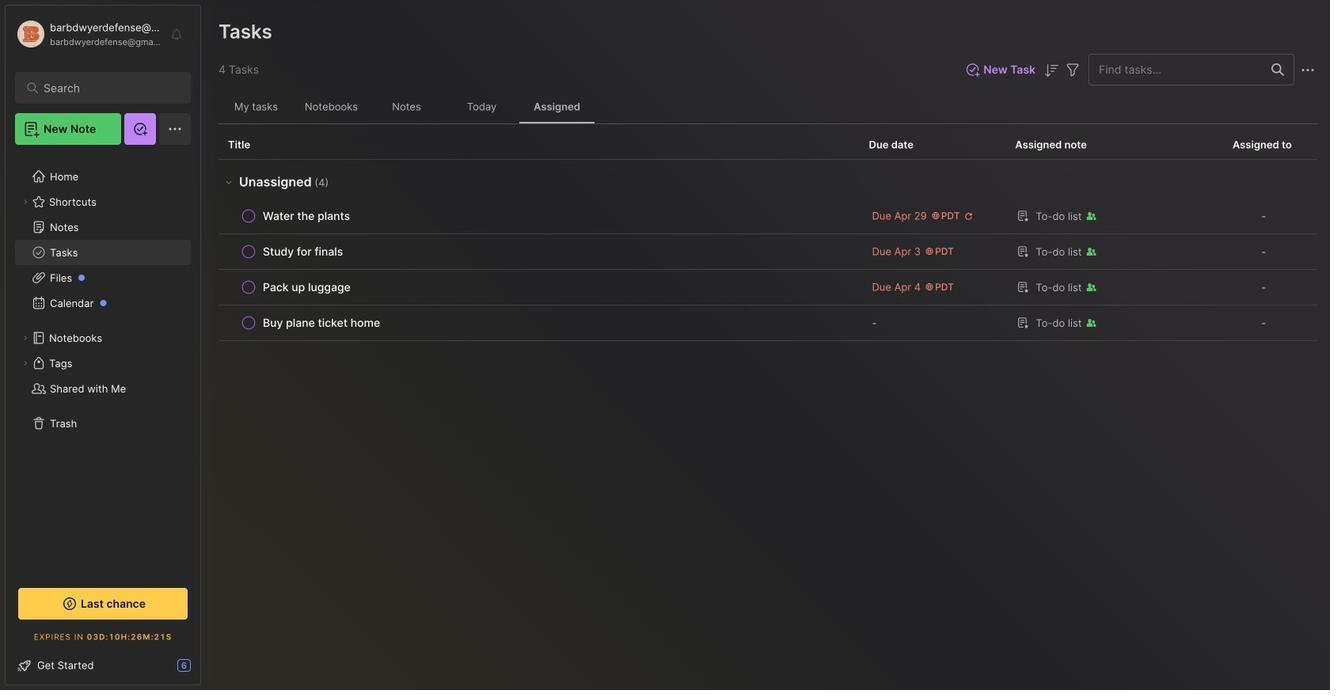 Task type: describe. For each thing, give the bounding box(es) containing it.
water the plants 1 cell
[[263, 208, 350, 224]]

pack up luggage 3 cell
[[263, 280, 351, 295]]

More actions and view options field
[[1295, 60, 1318, 80]]

main element
[[0, 0, 206, 691]]

tree inside main 'element'
[[6, 154, 200, 571]]

Sort tasks by… field
[[1043, 60, 1062, 80]]

collapse unassigned image
[[223, 176, 235, 188]]

expand notebooks image
[[21, 334, 30, 343]]

none search field inside main 'element'
[[44, 78, 170, 97]]

expand tags image
[[21, 359, 30, 368]]

more actions and view options image
[[1299, 61, 1318, 80]]

Find tasks… text field
[[1090, 57, 1263, 83]]



Task type: vqa. For each thing, say whether or not it's contained in the screenshot.
Pack up luggage 3 CELL
yes



Task type: locate. For each thing, give the bounding box(es) containing it.
filter tasks image
[[1064, 61, 1083, 80]]

row
[[219, 199, 1318, 234], [228, 205, 850, 227], [219, 234, 1318, 270], [228, 241, 850, 263], [219, 270, 1318, 306], [228, 276, 850, 299], [219, 306, 1318, 341], [228, 312, 850, 334]]

Account field
[[15, 18, 162, 50]]

row group
[[219, 160, 1318, 341]]

Filter tasks field
[[1064, 60, 1083, 80]]

study for finals 2 cell
[[263, 244, 343, 260]]

tree
[[6, 154, 200, 571]]

Help and Learning task checklist field
[[6, 654, 200, 679]]

Search text field
[[44, 81, 170, 96]]

click to collapse image
[[200, 661, 212, 680]]

None search field
[[44, 78, 170, 97]]

buy plane ticket home 4 cell
[[263, 315, 380, 331]]



